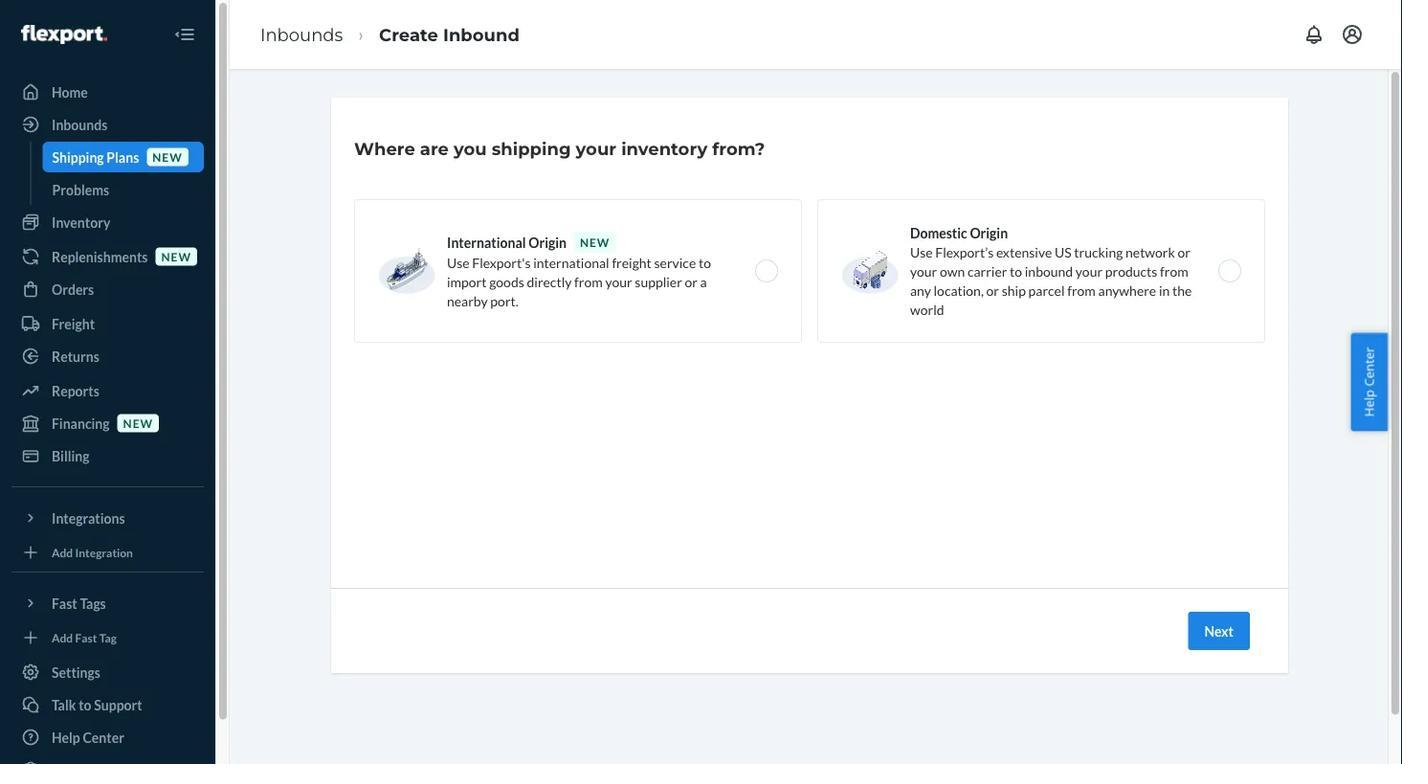Task type: vqa. For each thing, say whether or not it's contained in the screenshot.
hand-wave emoji image
no



Task type: locate. For each thing, give the bounding box(es) containing it.
1 vertical spatial center
[[83, 729, 124, 746]]

you
[[454, 138, 487, 159]]

1 horizontal spatial help center
[[1361, 347, 1378, 417]]

2 horizontal spatial to
[[1010, 263, 1023, 279]]

0 horizontal spatial center
[[83, 729, 124, 746]]

to inside button
[[79, 697, 91, 713]]

1 horizontal spatial or
[[987, 282, 1000, 298]]

from down "international"
[[575, 273, 603, 290]]

1 vertical spatial help center
[[52, 729, 124, 746]]

0 horizontal spatial from
[[575, 273, 603, 290]]

your up any
[[911, 263, 938, 279]]

create inbound
[[379, 24, 520, 45]]

2 add from the top
[[52, 631, 73, 644]]

freight
[[52, 316, 95, 332]]

add fast tag link
[[11, 626, 204, 649]]

ship
[[1002, 282, 1026, 298]]

from up the
[[1161, 263, 1189, 279]]

shipping
[[492, 138, 571, 159]]

use down domestic
[[911, 244, 933, 260]]

talk to support
[[52, 697, 142, 713]]

port.
[[491, 293, 519, 309]]

origin for international
[[529, 234, 567, 250]]

returns
[[52, 348, 99, 364]]

settings link
[[11, 657, 204, 688]]

use up import
[[447, 254, 470, 271]]

fast inside dropdown button
[[52, 595, 77, 611]]

us
[[1055, 244, 1072, 260]]

breadcrumbs navigation
[[245, 7, 535, 62]]

2 horizontal spatial or
[[1178, 244, 1191, 260]]

to
[[699, 254, 711, 271], [1010, 263, 1023, 279], [79, 697, 91, 713]]

new
[[153, 150, 183, 164], [580, 235, 610, 249], [161, 249, 191, 263], [123, 416, 153, 430]]

add integration link
[[11, 541, 204, 564]]

0 vertical spatial help
[[1361, 390, 1378, 417]]

problems
[[52, 181, 109, 198]]

tags
[[80, 595, 106, 611]]

inventory
[[622, 138, 708, 159]]

0 horizontal spatial help center
[[52, 729, 124, 746]]

add
[[52, 545, 73, 559], [52, 631, 73, 644]]

goods
[[489, 273, 525, 290]]

help center
[[1361, 347, 1378, 417], [52, 729, 124, 746]]

use
[[911, 244, 933, 260], [447, 254, 470, 271]]

0 vertical spatial fast
[[52, 595, 77, 611]]

inbounds
[[260, 24, 343, 45], [52, 116, 108, 133]]

inventory link
[[11, 207, 204, 237]]

1 vertical spatial fast
[[75, 631, 97, 644]]

domestic origin use flexport's extensive us trucking network or your own carrier to inbound your products from any location, or ship parcel from anywhere in the world
[[911, 225, 1193, 317]]

1 add from the top
[[52, 545, 73, 559]]

your
[[576, 138, 617, 159], [911, 263, 938, 279], [1076, 263, 1103, 279], [606, 273, 633, 290]]

new up orders link
[[161, 249, 191, 263]]

to inside domestic origin use flexport's extensive us trucking network or your own carrier to inbound your products from any location, or ship parcel from anywhere in the world
[[1010, 263, 1023, 279]]

inbound
[[1025, 263, 1074, 279]]

fast tags button
[[11, 588, 204, 619]]

flexport's
[[472, 254, 531, 271]]

to up a
[[699, 254, 711, 271]]

domestic
[[911, 225, 968, 241]]

your right shipping on the top
[[576, 138, 617, 159]]

import
[[447, 273, 487, 290]]

1 horizontal spatial help
[[1361, 390, 1378, 417]]

replenishments
[[52, 249, 148, 265]]

origin up "international"
[[529, 234, 567, 250]]

1 horizontal spatial center
[[1361, 347, 1378, 387]]

0 horizontal spatial inbounds link
[[11, 109, 204, 140]]

service
[[655, 254, 696, 271]]

home link
[[11, 77, 204, 107]]

add left integration
[[52, 545, 73, 559]]

your down trucking at the right top of the page
[[1076, 263, 1103, 279]]

1 vertical spatial help
[[52, 729, 80, 746]]

fast
[[52, 595, 77, 611], [75, 631, 97, 644]]

0 vertical spatial center
[[1361, 347, 1378, 387]]

or down carrier
[[987, 282, 1000, 298]]

fast left tag
[[75, 631, 97, 644]]

create
[[379, 24, 439, 45]]

flexport's
[[936, 244, 994, 260]]

0 vertical spatial inbounds
[[260, 24, 343, 45]]

or
[[1178, 244, 1191, 260], [685, 273, 698, 290], [987, 282, 1000, 298]]

integrations button
[[11, 503, 204, 533]]

or inside use flexport's international freight service to import goods directly from your supplier or a nearby port.
[[685, 273, 698, 290]]

use inside domestic origin use flexport's extensive us trucking network or your own carrier to inbound your products from any location, or ship parcel from anywhere in the world
[[911, 244, 933, 260]]

fast tags
[[52, 595, 106, 611]]

0 horizontal spatial to
[[79, 697, 91, 713]]

billing
[[52, 448, 90, 464]]

origin
[[970, 225, 1008, 241], [529, 234, 567, 250]]

0 horizontal spatial or
[[685, 273, 698, 290]]

0 horizontal spatial origin
[[529, 234, 567, 250]]

fast left tags
[[52, 595, 77, 611]]

your down freight
[[606, 273, 633, 290]]

support
[[94, 697, 142, 713]]

carrier
[[968, 263, 1008, 279]]

in
[[1160, 282, 1170, 298]]

new down reports "link"
[[123, 416, 153, 430]]

inbound
[[443, 24, 520, 45]]

home
[[52, 84, 88, 100]]

new up "international"
[[580, 235, 610, 249]]

1 horizontal spatial use
[[911, 244, 933, 260]]

or left a
[[685, 273, 698, 290]]

add fast tag
[[52, 631, 117, 644]]

create inbound link
[[379, 24, 520, 45]]

help
[[1361, 390, 1378, 417], [52, 729, 80, 746]]

talk
[[52, 697, 76, 713]]

1 horizontal spatial inbounds link
[[260, 24, 343, 45]]

the
[[1173, 282, 1193, 298]]

0 vertical spatial help center
[[1361, 347, 1378, 417]]

anywhere
[[1099, 282, 1157, 298]]

or right network at right top
[[1178, 244, 1191, 260]]

to up ship at right
[[1010, 263, 1023, 279]]

center
[[1361, 347, 1378, 387], [83, 729, 124, 746]]

1 horizontal spatial origin
[[970, 225, 1008, 241]]

from right parcel
[[1068, 282, 1096, 298]]

extensive
[[997, 244, 1053, 260]]

inbounds link
[[260, 24, 343, 45], [11, 109, 204, 140]]

from
[[1161, 263, 1189, 279], [575, 273, 603, 290], [1068, 282, 1096, 298]]

origin up flexport's
[[970, 225, 1008, 241]]

0 horizontal spatial inbounds
[[52, 116, 108, 133]]

inventory
[[52, 214, 110, 230]]

shipping plans
[[52, 149, 139, 165]]

to inside use flexport's international freight service to import goods directly from your supplier or a nearby port.
[[699, 254, 711, 271]]

1 vertical spatial inbounds
[[52, 116, 108, 133]]

billing link
[[11, 441, 204, 471]]

0 horizontal spatial use
[[447, 254, 470, 271]]

1 horizontal spatial inbounds
[[260, 24, 343, 45]]

add up settings
[[52, 631, 73, 644]]

to right 'talk' at the left bottom of the page
[[79, 697, 91, 713]]

0 vertical spatial add
[[52, 545, 73, 559]]

origin inside domestic origin use flexport's extensive us trucking network or your own carrier to inbound your products from any location, or ship parcel from anywhere in the world
[[970, 225, 1008, 241]]

international
[[534, 254, 610, 271]]

1 horizontal spatial to
[[699, 254, 711, 271]]

help center link
[[11, 722, 204, 753]]

help center button
[[1352, 333, 1389, 431]]

0 vertical spatial inbounds link
[[260, 24, 343, 45]]

1 vertical spatial add
[[52, 631, 73, 644]]

inbounds inside the breadcrumbs navigation
[[260, 24, 343, 45]]

new right plans at the left top of page
[[153, 150, 183, 164]]

0 horizontal spatial help
[[52, 729, 80, 746]]



Task type: describe. For each thing, give the bounding box(es) containing it.
any
[[911, 282, 932, 298]]

are
[[420, 138, 449, 159]]

own
[[940, 263, 965, 279]]

use inside use flexport's international freight service to import goods directly from your supplier or a nearby port.
[[447, 254, 470, 271]]

add integration
[[52, 545, 133, 559]]

shipping
[[52, 149, 104, 165]]

new for replenishments
[[161, 249, 191, 263]]

financing
[[52, 415, 110, 431]]

help center inside help center button
[[1361, 347, 1378, 417]]

integrations
[[52, 510, 125, 526]]

settings
[[52, 664, 101, 680]]

next
[[1205, 623, 1234, 639]]

network
[[1126, 244, 1176, 260]]

returns link
[[11, 341, 204, 372]]

where are you shipping your inventory from?
[[354, 138, 766, 159]]

trucking
[[1075, 244, 1124, 260]]

tag
[[99, 631, 117, 644]]

from inside use flexport's international freight service to import goods directly from your supplier or a nearby port.
[[575, 273, 603, 290]]

location,
[[934, 282, 984, 298]]

help center inside "help center" link
[[52, 729, 124, 746]]

freight link
[[11, 308, 204, 339]]

new for shipping plans
[[153, 150, 183, 164]]

new for international origin
[[580, 235, 610, 249]]

add for add fast tag
[[52, 631, 73, 644]]

international origin
[[447, 234, 567, 250]]

talk to support button
[[11, 689, 204, 720]]

new for financing
[[123, 416, 153, 430]]

add for add integration
[[52, 545, 73, 559]]

flexport logo image
[[21, 25, 107, 44]]

reports link
[[11, 375, 204, 406]]

problems link
[[43, 174, 204, 205]]

open notifications image
[[1303, 23, 1326, 46]]

where
[[354, 138, 415, 159]]

world
[[911, 301, 945, 317]]

close navigation image
[[173, 23, 196, 46]]

integration
[[75, 545, 133, 559]]

inbounds link inside the breadcrumbs navigation
[[260, 24, 343, 45]]

plans
[[107, 149, 139, 165]]

next button
[[1189, 612, 1251, 650]]

2 horizontal spatial from
[[1161, 263, 1189, 279]]

supplier
[[635, 273, 683, 290]]

parcel
[[1029, 282, 1065, 298]]

center inside button
[[1361, 347, 1378, 387]]

origin for domestic
[[970, 225, 1008, 241]]

your inside use flexport's international freight service to import goods directly from your supplier or a nearby port.
[[606, 273, 633, 290]]

orders link
[[11, 274, 204, 305]]

international
[[447, 234, 526, 250]]

directly
[[527, 273, 572, 290]]

help inside button
[[1361, 390, 1378, 417]]

a
[[701, 273, 707, 290]]

open account menu image
[[1342, 23, 1365, 46]]

orders
[[52, 281, 94, 297]]

from?
[[713, 138, 766, 159]]

freight
[[612, 254, 652, 271]]

reports
[[52, 383, 99, 399]]

1 vertical spatial inbounds link
[[11, 109, 204, 140]]

products
[[1106, 263, 1158, 279]]

nearby
[[447, 293, 488, 309]]

1 horizontal spatial from
[[1068, 282, 1096, 298]]

use flexport's international freight service to import goods directly from your supplier or a nearby port.
[[447, 254, 711, 309]]



